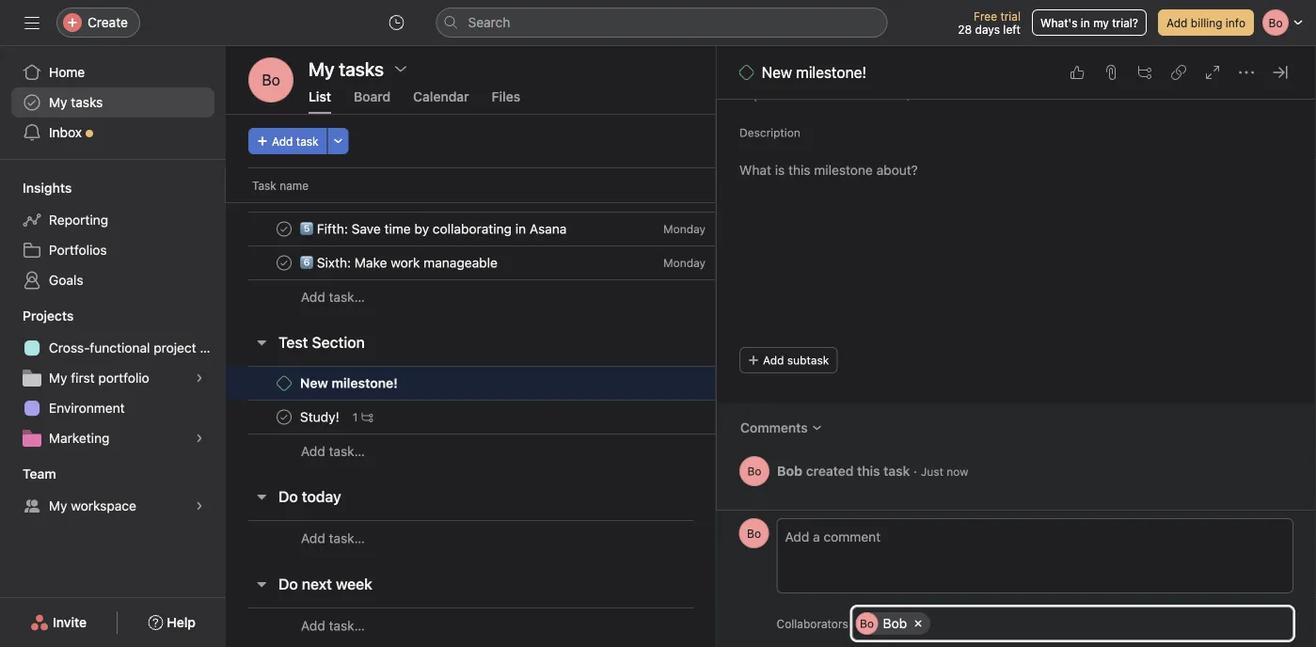 Task type: vqa. For each thing, say whether or not it's contained in the screenshot.
ADD TO FAVORITES icon
no



Task type: describe. For each thing, give the bounding box(es) containing it.
completed milestone image inside new milestone! cell
[[277, 376, 292, 391]]

monday for 5️⃣ fifth: save time by collaborating in asana cell
[[664, 223, 706, 236]]

my workspace link
[[11, 491, 215, 521]]

completed checkbox inside 4️⃣ fourth: stay on top of incoming work cell
[[273, 184, 295, 207]]

history image
[[389, 15, 404, 30]]

trial?
[[1112, 16, 1139, 29]]

cross-
[[49, 340, 90, 356]]

4 add task… row from the top
[[226, 608, 787, 644]]

marketing link
[[11, 423, 215, 454]]

my tasks
[[49, 95, 103, 110]]

bo button inside "main content"
[[739, 456, 769, 486]]

invite
[[53, 615, 87, 630]]

cross-functional project plan
[[49, 340, 226, 356]]

invite button
[[18, 606, 99, 640]]

add inside "main content"
[[763, 354, 784, 367]]

28
[[958, 23, 972, 36]]

portfolio
[[98, 370, 149, 386]]

do next week
[[279, 575, 373, 593]]

bob created this task · just now
[[777, 463, 968, 479]]

monday for 6️⃣ sixth: make work manageable cell
[[664, 256, 706, 270]]

search button
[[436, 8, 888, 38]]

6️⃣ sixth: make work manageable cell
[[226, 246, 718, 280]]

do for do today
[[279, 488, 298, 506]]

next
[[302, 575, 332, 593]]

goals
[[49, 272, 83, 288]]

row for 1 row
[[226, 366, 787, 401]]

add task
[[272, 135, 319, 148]]

add billing info
[[1167, 16, 1246, 29]]

1 add task… row from the top
[[226, 279, 787, 314]]

my tasks link
[[11, 88, 215, 118]]

environment
[[49, 400, 125, 416]]

move tasks between sections image
[[687, 412, 698, 423]]

project
[[154, 340, 196, 356]]

projects
[[23, 308, 74, 324]]

what's in my trial? button
[[1032, 9, 1147, 36]]

task… for add task… button within 'header recently assigned' tree grid
[[329, 289, 365, 305]]

task inside "main content"
[[883, 463, 910, 479]]

what's
[[1041, 16, 1078, 29]]

billing
[[1191, 16, 1223, 29]]

test
[[279, 334, 308, 351]]

add left billing
[[1167, 16, 1188, 29]]

my for my tasks
[[49, 95, 67, 110]]

4️⃣ fourth: stay on top of incoming work cell
[[226, 178, 718, 213]]

new milestone! cell
[[226, 366, 718, 401]]

in
[[1081, 16, 1090, 29]]

test section button
[[279, 326, 365, 359]]

info
[[1226, 16, 1246, 29]]

main content containing comments
[[717, 0, 1316, 510]]

do today button
[[279, 480, 341, 514]]

search
[[468, 15, 510, 30]]

0 vertical spatial completed milestone image
[[739, 65, 754, 80]]

new milestone! dialog
[[717, 0, 1316, 647]]

week
[[336, 575, 373, 593]]

days
[[975, 23, 1000, 36]]

see details, my first portfolio image
[[194, 373, 205, 384]]

functional
[[90, 340, 150, 356]]

add inside header test section tree grid
[[301, 444, 325, 459]]

add task… inside header test section tree grid
[[301, 444, 365, 459]]

my
[[1094, 16, 1109, 29]]

collapse task list for this section image for do next week
[[254, 577, 269, 592]]

marketing
[[49, 430, 110, 446]]

do for do next week
[[279, 575, 298, 593]]

copy milestone link image
[[1172, 65, 1187, 80]]

add inside 'header recently assigned' tree grid
[[301, 289, 325, 305]]

completed image
[[273, 252, 295, 274]]

header test section tree grid
[[226, 366, 787, 469]]

see details, marketing image
[[194, 433, 205, 444]]

task name row
[[226, 167, 787, 202]]

inbox link
[[11, 118, 215, 148]]

completed milestone checkbox inside new milestone! cell
[[277, 376, 292, 391]]

task… for 4th add task… row's add task… button
[[329, 618, 365, 634]]

now
[[946, 465, 968, 478]]

1 button
[[349, 408, 377, 427]]

my first portfolio
[[49, 370, 149, 386]]

add a task to this section image
[[374, 335, 389, 350]]

comments button
[[728, 411, 835, 445]]

Study! text field
[[296, 408, 345, 427]]

add down the next
[[301, 618, 325, 634]]

hide sidebar image
[[24, 15, 40, 30]]

team
[[23, 466, 56, 482]]

my for my workspace
[[49, 498, 67, 514]]

see details, my workspace image
[[194, 501, 205, 512]]

add subtask button
[[739, 347, 837, 374]]

5️⃣ Fifth: Save time by collaborating in Asana text field
[[296, 220, 572, 239]]

first
[[71, 370, 95, 386]]

3 add task… from the top
[[301, 531, 365, 546]]

goals link
[[11, 265, 215, 295]]

global element
[[0, 46, 226, 159]]

just
[[921, 465, 943, 478]]

team button
[[0, 465, 56, 484]]

dependencies
[[739, 88, 815, 102]]

add up task name
[[272, 135, 293, 148]]

2 add task… row from the top
[[226, 434, 787, 469]]

task
[[252, 179, 276, 192]]

task name
[[252, 179, 309, 192]]

collaborators
[[777, 617, 848, 630]]

add task… button for 3rd add task… row from the bottom
[[301, 441, 365, 462]]

plan
[[200, 340, 226, 356]]

what's in my trial?
[[1041, 16, 1139, 29]]

tasks
[[71, 95, 103, 110]]

1 row
[[226, 400, 787, 435]]

add task… inside 'header recently assigned' tree grid
[[301, 289, 365, 305]]

today
[[302, 488, 341, 506]]

bo button for bob cell
[[739, 518, 769, 549]]

·
[[913, 463, 917, 479]]

insights button
[[0, 179, 72, 198]]

add subtask
[[763, 354, 829, 367]]

bo for task name row bo "button"
[[262, 71, 280, 89]]



Task type: locate. For each thing, give the bounding box(es) containing it.
completed checkbox down completed option
[[273, 252, 295, 274]]

list link
[[309, 89, 331, 114]]

do
[[279, 488, 298, 506], [279, 575, 298, 593]]

0 horizontal spatial bob
[[777, 463, 802, 479]]

New milestone! text field
[[296, 374, 404, 393]]

add task… button for 4th add task… row
[[301, 616, 365, 637]]

1 add task… from the top
[[301, 289, 365, 305]]

0 vertical spatial completed checkbox
[[273, 184, 295, 207]]

completed image for '5️⃣ fifth: save time by collaborating in asana' text box
[[273, 218, 295, 240]]

completed milestone image left "new"
[[739, 65, 754, 80]]

files
[[492, 89, 521, 104]]

1 vertical spatial my
[[49, 370, 67, 386]]

completed image up completed option
[[273, 184, 295, 207]]

completed image inside 5️⃣ fifth: save time by collaborating in asana cell
[[273, 218, 295, 240]]

2 vertical spatial my
[[49, 498, 67, 514]]

2 monday row from the top
[[226, 246, 787, 280]]

row for 5️⃣ fifth: save time by collaborating in asana cell
[[226, 178, 787, 213]]

task…
[[329, 289, 365, 305], [329, 444, 365, 459], [329, 531, 365, 546], [329, 618, 365, 634]]

collapse task list for this section image for do today
[[254, 489, 269, 504]]

0 vertical spatial row
[[226, 178, 787, 213]]

header recently assigned tree grid
[[226, 0, 787, 314]]

6️⃣ Sixth: Make work manageable text field
[[296, 254, 503, 272]]

collapse task list for this section image left 'test'
[[254, 335, 269, 350]]

add up test section
[[301, 289, 325, 305]]

1 do from the top
[[279, 488, 298, 506]]

projects element
[[0, 299, 226, 457]]

2 add task… button from the top
[[301, 441, 365, 462]]

none text field inside new milestone! dialog
[[937, 613, 952, 635]]

add task… up section
[[301, 289, 365, 305]]

add
[[1167, 16, 1188, 29], [272, 135, 293, 148], [301, 289, 325, 305], [763, 354, 784, 367], [301, 444, 325, 459], [301, 531, 325, 546], [301, 618, 325, 634]]

trial
[[1001, 9, 1021, 23]]

bo for bo "button" inside "main content"
[[747, 465, 761, 478]]

name
[[280, 179, 309, 192]]

3 my from the top
[[49, 498, 67, 514]]

completed milestone image down 'test'
[[277, 376, 292, 391]]

bo
[[262, 71, 280, 89], [747, 465, 761, 478], [747, 527, 761, 540], [860, 617, 874, 630]]

add down study! text box
[[301, 444, 325, 459]]

description
[[739, 126, 800, 139]]

1
[[353, 411, 358, 424]]

portfolios link
[[11, 235, 215, 265]]

0 vertical spatial bo button
[[248, 57, 294, 103]]

0 vertical spatial task
[[296, 135, 319, 148]]

0 vertical spatial do
[[279, 488, 298, 506]]

2 row from the top
[[226, 366, 787, 401]]

bob
[[777, 463, 802, 479], [883, 616, 907, 631]]

add task… down today
[[301, 531, 365, 546]]

2 vertical spatial completed checkbox
[[273, 406, 295, 429]]

3 add task… button from the top
[[301, 528, 365, 549]]

bob right collaborators
[[883, 616, 907, 631]]

workspace
[[71, 498, 136, 514]]

1 my from the top
[[49, 95, 67, 110]]

milestone!
[[796, 64, 867, 81]]

0 likes. click to like this task image
[[1070, 65, 1085, 80]]

1 vertical spatial bob
[[883, 616, 907, 631]]

add task… button down do next week button
[[301, 616, 365, 637]]

comments
[[740, 420, 808, 436]]

my tasks
[[309, 57, 384, 80]]

bob inside bob cell
[[883, 616, 907, 631]]

0 vertical spatial completed milestone checkbox
[[739, 65, 754, 80]]

task left ·
[[883, 463, 910, 479]]

collapse task list for this section image left do today
[[254, 489, 269, 504]]

add task… down study! text box
[[301, 444, 365, 459]]

1 add task… button from the top
[[301, 287, 365, 308]]

this
[[857, 463, 880, 479]]

do left the next
[[279, 575, 298, 593]]

0 vertical spatial my
[[49, 95, 67, 110]]

completed image
[[273, 184, 295, 207], [273, 218, 295, 240], [273, 406, 295, 429]]

my for my first portfolio
[[49, 370, 67, 386]]

completed checkbox left study! text box
[[273, 406, 295, 429]]

1 monday from the top
[[664, 223, 706, 236]]

bob for bob created this task · just now
[[777, 463, 802, 479]]

monday row down task name row
[[226, 212, 787, 247]]

files link
[[492, 89, 521, 114]]

1 vertical spatial row
[[226, 366, 787, 401]]

3 collapse task list for this section image from the top
[[254, 577, 269, 592]]

do today
[[279, 488, 341, 506]]

bo inside cell
[[860, 617, 874, 630]]

1 horizontal spatial completed milestone checkbox
[[739, 65, 754, 80]]

more actions for this task image
[[1239, 65, 1254, 80]]

bob for bob
[[883, 616, 907, 631]]

full screen image
[[1205, 65, 1220, 80]]

2 add task… from the top
[[301, 444, 365, 459]]

reporting
[[49, 212, 108, 228]]

my inside my tasks "link"
[[49, 95, 67, 110]]

1 completed image from the top
[[273, 184, 295, 207]]

4 add task… button from the top
[[301, 616, 365, 637]]

do left today
[[279, 488, 298, 506]]

add task… row
[[226, 279, 787, 314], [226, 434, 787, 469], [226, 520, 787, 556], [226, 608, 787, 644]]

bo for bob cell's bo "button"
[[747, 527, 761, 540]]

add task button
[[248, 128, 327, 154]]

insights element
[[0, 171, 226, 299]]

task left more actions image
[[296, 135, 319, 148]]

0 vertical spatial completed image
[[273, 184, 295, 207]]

show options image
[[393, 61, 408, 76]]

1 horizontal spatial completed milestone image
[[739, 65, 754, 80]]

2 monday from the top
[[664, 256, 706, 270]]

add task… button down study! text box
[[301, 441, 365, 462]]

help
[[167, 615, 196, 630]]

task… up week
[[329, 531, 365, 546]]

home link
[[11, 57, 215, 88]]

bo inside "main content"
[[747, 465, 761, 478]]

help button
[[136, 606, 208, 640]]

completed checkbox inside 6️⃣ sixth: make work manageable cell
[[273, 252, 295, 274]]

collapse task list for this section image
[[254, 335, 269, 350], [254, 489, 269, 504], [254, 577, 269, 592]]

add subtask image
[[1138, 65, 1153, 80]]

5️⃣ fifth: save time by collaborating in asana cell
[[226, 212, 718, 247]]

attachments: add a file to this task, new milestone! image
[[1104, 65, 1119, 80]]

task… down week
[[329, 618, 365, 634]]

more actions image
[[333, 135, 344, 147]]

2 vertical spatial collapse task list for this section image
[[254, 577, 269, 592]]

main content
[[717, 0, 1316, 510]]

completed image inside 4️⃣ fourth: stay on top of incoming work cell
[[273, 184, 295, 207]]

completed image up completed icon
[[273, 218, 295, 240]]

my
[[49, 95, 67, 110], [49, 370, 67, 386], [49, 498, 67, 514]]

my left tasks
[[49, 95, 67, 110]]

0 vertical spatial bob
[[777, 463, 802, 479]]

bob left created
[[777, 463, 802, 479]]

1 vertical spatial monday
[[664, 256, 706, 270]]

add task… button for 3rd add task… row from the top
[[301, 528, 365, 549]]

2 do from the top
[[279, 575, 298, 593]]

monday row down 4️⃣ fourth: stay on top of incoming work cell
[[226, 246, 787, 280]]

task… inside 'header recently assigned' tree grid
[[329, 289, 365, 305]]

create
[[88, 15, 128, 30]]

monday
[[664, 223, 706, 236], [664, 256, 706, 270]]

Completed checkbox
[[273, 184, 295, 207], [273, 252, 295, 274], [273, 406, 295, 429]]

my workspace
[[49, 498, 136, 514]]

4 add task… from the top
[[301, 618, 365, 634]]

close details image
[[1273, 65, 1288, 80]]

1 vertical spatial task
[[883, 463, 910, 479]]

home
[[49, 64, 85, 80]]

collapse task list for this section image left the next
[[254, 577, 269, 592]]

1 vertical spatial completed image
[[273, 218, 295, 240]]

bob link
[[777, 463, 802, 479]]

3 completed image from the top
[[273, 406, 295, 429]]

insights
[[23, 180, 72, 196]]

add task… down do next week button
[[301, 618, 365, 634]]

1 vertical spatial completed checkbox
[[273, 252, 295, 274]]

completed milestone checkbox left "new"
[[739, 65, 754, 80]]

my inside my first portfolio link
[[49, 370, 67, 386]]

completed image for study! text box
[[273, 406, 295, 429]]

add task… button inside header test section tree grid
[[301, 441, 365, 462]]

completed milestone checkbox down 'test'
[[277, 376, 292, 391]]

monday inside 6️⃣ sixth: make work manageable cell
[[664, 256, 706, 270]]

board link
[[354, 89, 391, 114]]

add down do today button
[[301, 531, 325, 546]]

add task… button down today
[[301, 528, 365, 549]]

4 task… from the top
[[329, 618, 365, 634]]

task… for 3rd add task… row from the top's add task… button
[[329, 531, 365, 546]]

add task… button up section
[[301, 287, 365, 308]]

1 horizontal spatial bob
[[883, 616, 907, 631]]

calendar link
[[413, 89, 469, 114]]

row
[[226, 178, 787, 213], [226, 366, 787, 401]]

free
[[974, 9, 997, 23]]

my first portfolio link
[[11, 363, 215, 393]]

free trial 28 days left
[[958, 9, 1021, 36]]

0 vertical spatial collapse task list for this section image
[[254, 335, 269, 350]]

teams element
[[0, 457, 226, 525]]

3 add task… row from the top
[[226, 520, 787, 556]]

4️⃣ Fourth: Stay on top of incoming work text field
[[296, 186, 547, 205]]

test section
[[279, 334, 365, 351]]

Completed milestone checkbox
[[739, 65, 754, 80], [277, 376, 292, 391]]

my left first
[[49, 370, 67, 386]]

2 vertical spatial completed image
[[273, 406, 295, 429]]

bob cell
[[856, 613, 931, 635]]

my inside my workspace link
[[49, 498, 67, 514]]

1 task… from the top
[[329, 289, 365, 305]]

2 completed checkbox from the top
[[273, 252, 295, 274]]

completed milestone checkbox inside new milestone! dialog
[[739, 65, 754, 80]]

0 horizontal spatial completed milestone image
[[277, 376, 292, 391]]

add task… button for fourth add task… row from the bottom
[[301, 287, 365, 308]]

2 collapse task list for this section image from the top
[[254, 489, 269, 504]]

bo button for task name row
[[248, 57, 294, 103]]

completed checkbox for 6️⃣ sixth: make work manageable text box
[[273, 252, 295, 274]]

add task…
[[301, 289, 365, 305], [301, 444, 365, 459], [301, 531, 365, 546], [301, 618, 365, 634]]

2 completed image from the top
[[273, 218, 295, 240]]

task… down 1
[[329, 444, 365, 459]]

monday row
[[226, 212, 787, 247], [226, 246, 787, 280]]

board
[[354, 89, 391, 104]]

None text field
[[937, 613, 952, 635]]

do next week button
[[279, 567, 373, 601]]

1 vertical spatial do
[[279, 575, 298, 593]]

task
[[296, 135, 319, 148], [883, 463, 910, 479]]

completed checkbox inside the study! cell
[[273, 406, 295, 429]]

add task… button
[[301, 287, 365, 308], [301, 441, 365, 462], [301, 528, 365, 549], [301, 616, 365, 637]]

0 horizontal spatial completed milestone checkbox
[[277, 376, 292, 391]]

task inside button
[[296, 135, 319, 148]]

3 completed checkbox from the top
[[273, 406, 295, 429]]

1 vertical spatial collapse task list for this section image
[[254, 489, 269, 504]]

list
[[309, 89, 331, 104]]

create button
[[56, 8, 140, 38]]

calendar
[[413, 89, 469, 104]]

bob inside "main content"
[[777, 463, 802, 479]]

1 horizontal spatial task
[[883, 463, 910, 479]]

1 row from the top
[[226, 178, 787, 213]]

completed image left study! text box
[[273, 406, 295, 429]]

completed checkbox up completed option
[[273, 184, 295, 207]]

new milestone!
[[762, 64, 867, 81]]

left
[[1003, 23, 1021, 36]]

cross-functional project plan link
[[11, 333, 226, 363]]

1 vertical spatial completed milestone image
[[277, 376, 292, 391]]

monday inside 5️⃣ fifth: save time by collaborating in asana cell
[[664, 223, 706, 236]]

2 vertical spatial bo button
[[739, 518, 769, 549]]

environment link
[[11, 393, 215, 423]]

section
[[312, 334, 365, 351]]

projects button
[[0, 307, 74, 326]]

add billing info button
[[1158, 9, 1254, 36]]

0 horizontal spatial task
[[296, 135, 319, 148]]

subtask
[[787, 354, 829, 367]]

add left subtask
[[763, 354, 784, 367]]

task… inside header test section tree grid
[[329, 444, 365, 459]]

created
[[806, 463, 853, 479]]

search list box
[[436, 8, 888, 38]]

task… up section
[[329, 289, 365, 305]]

1 completed checkbox from the top
[[273, 184, 295, 207]]

1 collapse task list for this section image from the top
[[254, 335, 269, 350]]

my down team
[[49, 498, 67, 514]]

completed milestone image
[[739, 65, 754, 80], [277, 376, 292, 391]]

Completed checkbox
[[273, 218, 295, 240]]

1 monday row from the top
[[226, 212, 787, 247]]

completed checkbox for study! text box
[[273, 406, 295, 429]]

2 my from the top
[[49, 370, 67, 386]]

new
[[762, 64, 792, 81]]

0 vertical spatial monday
[[664, 223, 706, 236]]

task… for add task… button within header test section tree grid
[[329, 444, 365, 459]]

1 vertical spatial bo button
[[739, 456, 769, 486]]

add task… button inside 'header recently assigned' tree grid
[[301, 287, 365, 308]]

inbox
[[49, 125, 82, 140]]

2 task… from the top
[[329, 444, 365, 459]]

study! cell
[[226, 400, 718, 435]]

3 task… from the top
[[329, 531, 365, 546]]

1 vertical spatial completed milestone checkbox
[[277, 376, 292, 391]]



